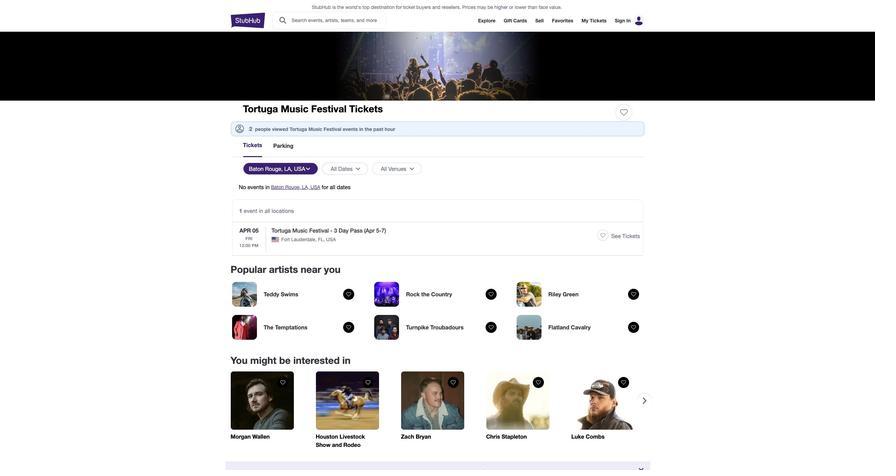Task type: locate. For each thing, give the bounding box(es) containing it.
apr 05 fri 12:00 pm
[[239, 227, 259, 248]]

la,
[[284, 166, 292, 172], [302, 185, 309, 190]]

flatland cavalry link
[[515, 314, 644, 341]]

all left venues
[[381, 166, 387, 172]]

all venues
[[381, 166, 406, 172]]

05
[[252, 227, 259, 234]]

(apr
[[364, 227, 375, 234]]

tortuga up people
[[243, 103, 278, 115]]

0 horizontal spatial and
[[332, 442, 342, 448]]

or
[[509, 4, 513, 10]]

festival up 2 people viewed tortuga music festival events in the past hour
[[311, 103, 347, 115]]

0 horizontal spatial rouge,
[[265, 166, 283, 172]]

0 horizontal spatial be
[[279, 355, 291, 366]]

1 vertical spatial and
[[332, 442, 342, 448]]

rouge,
[[265, 166, 283, 172], [285, 185, 301, 190]]

luke
[[571, 434, 584, 440]]

1 vertical spatial tortuga
[[290, 126, 307, 132]]

rouge, down parking
[[265, 166, 283, 172]]

chris
[[486, 434, 500, 440]]

2 vertical spatial usa
[[326, 237, 336, 242]]

la, down baton rouge, la, usa
[[302, 185, 309, 190]]

0 vertical spatial festival
[[311, 103, 347, 115]]

the right is
[[337, 4, 344, 10]]

dates
[[337, 184, 350, 190]]

favorites
[[552, 18, 573, 23]]

bryan
[[416, 434, 431, 440]]

stubhub is the world's top destination for ticket buyers and resellers. prices may be higher or lower than face value.
[[312, 4, 562, 10]]

is
[[332, 4, 336, 10]]

usa up no events in baton rouge, la, usa for all dates
[[294, 166, 305, 172]]

baton rouge, la, usa button
[[243, 163, 318, 175], [271, 184, 320, 191]]

0 horizontal spatial la,
[[284, 166, 292, 172]]

2 horizontal spatial the
[[421, 291, 430, 298]]

events right the no
[[248, 184, 264, 190]]

0 vertical spatial for
[[396, 4, 402, 10]]

tickets
[[590, 18, 607, 23], [349, 103, 383, 115], [243, 142, 262, 148], [622, 233, 640, 239]]

all venues button
[[372, 163, 422, 175]]

for left ticket
[[396, 4, 402, 10]]

the left past
[[365, 126, 372, 132]]

resellers.
[[442, 4, 461, 10]]

be
[[488, 4, 493, 10], [279, 355, 291, 366]]

in
[[626, 18, 631, 23]]

all for all venues
[[381, 166, 387, 172]]

2 horizontal spatial usa
[[326, 237, 336, 242]]

people
[[255, 126, 271, 132]]

near
[[301, 264, 321, 275]]

country
[[431, 291, 452, 298]]

-
[[330, 227, 333, 234]]

0 horizontal spatial for
[[322, 184, 328, 190]]

flatland
[[548, 324, 569, 331]]

1 horizontal spatial baton
[[271, 185, 284, 190]]

usa for la,
[[294, 166, 305, 172]]

0 horizontal spatial usa
[[294, 166, 305, 172]]

0 horizontal spatial all
[[331, 166, 337, 172]]

1 horizontal spatial all
[[381, 166, 387, 172]]

the
[[337, 4, 344, 10], [365, 126, 372, 132], [421, 291, 430, 298]]

the temptations link
[[231, 314, 360, 341]]

tortuga inside 2 people viewed tortuga music festival events in the past hour
[[290, 126, 307, 132]]

be right may at the top right of the page
[[488, 4, 493, 10]]

lower
[[515, 4, 526, 10]]

troubadours
[[430, 324, 464, 331]]

the right the rock
[[421, 291, 430, 298]]

0 vertical spatial music
[[281, 103, 308, 115]]

all inside 1 event in all locations
[[265, 208, 270, 214]]

all inside button
[[381, 166, 387, 172]]

tortuga right viewed
[[290, 126, 307, 132]]

usa
[[294, 166, 305, 172], [311, 185, 320, 190], [326, 237, 336, 242]]

2 vertical spatial music
[[292, 227, 308, 234]]

tortuga for tortuga music festival - 3 day pass (apr 5-7)
[[272, 227, 291, 234]]

2 vertical spatial the
[[421, 291, 430, 298]]

you might be interested in
[[231, 355, 351, 366]]

for left dates
[[322, 184, 328, 190]]

0 horizontal spatial events
[[248, 184, 264, 190]]

1 horizontal spatial the
[[365, 126, 372, 132]]

riley
[[548, 291, 561, 298]]

0 horizontal spatial all
[[265, 208, 270, 214]]

in right event
[[259, 208, 263, 214]]

all left 'dates'
[[331, 166, 337, 172]]

0 vertical spatial be
[[488, 4, 493, 10]]

1 all from the left
[[331, 166, 337, 172]]

fort lauderdale, fl, usa
[[281, 237, 336, 242]]

usa down '-'
[[326, 237, 336, 242]]

my tickets
[[582, 18, 607, 23]]

1 horizontal spatial events
[[343, 126, 358, 132]]

1 vertical spatial all
[[265, 208, 270, 214]]

and inside the houston livestock show and rodeo
[[332, 442, 342, 448]]

pm
[[252, 243, 259, 248]]

zach bryan link
[[401, 372, 464, 441]]

tickets right my
[[590, 18, 607, 23]]

1 vertical spatial festival
[[324, 126, 341, 132]]

baton rouge, la, usa button down baton rouge, la, usa
[[271, 184, 320, 191]]

1 vertical spatial music
[[308, 126, 322, 132]]

zach bryan
[[401, 434, 431, 440]]

0 vertical spatial all
[[330, 184, 335, 190]]

music up lauderdale,
[[292, 227, 308, 234]]

in down baton rouge, la, usa
[[265, 184, 270, 190]]

2 vertical spatial tortuga
[[272, 227, 291, 234]]

0 horizontal spatial baton
[[249, 166, 264, 172]]

1
[[239, 208, 242, 214]]

3
[[334, 227, 337, 234]]

0 vertical spatial tortuga
[[243, 103, 278, 115]]

teddy
[[264, 291, 279, 298]]

in inside 2 people viewed tortuga music festival events in the past hour
[[359, 126, 363, 132]]

popular artists near you
[[231, 264, 341, 275]]

and
[[432, 4, 440, 10], [332, 442, 342, 448]]

1 horizontal spatial usa
[[311, 185, 320, 190]]

usa left dates
[[311, 185, 320, 190]]

rock the country link
[[373, 281, 502, 308]]

0 horizontal spatial the
[[337, 4, 344, 10]]

all left dates
[[330, 184, 335, 190]]

0 vertical spatial la,
[[284, 166, 292, 172]]

locations
[[272, 208, 294, 214]]

be right the "might"
[[279, 355, 291, 366]]

music up viewed
[[281, 103, 308, 115]]

0 vertical spatial and
[[432, 4, 440, 10]]

cavalry
[[571, 324, 591, 331]]

riley green
[[548, 291, 579, 298]]

fl,
[[318, 237, 325, 242]]

destination
[[371, 4, 395, 10]]

1 vertical spatial la,
[[302, 185, 309, 190]]

1 horizontal spatial la,
[[302, 185, 309, 190]]

stubhub image
[[231, 12, 265, 29]]

1 vertical spatial the
[[365, 126, 372, 132]]

1 vertical spatial events
[[248, 184, 264, 190]]

1 vertical spatial baton
[[271, 185, 284, 190]]

festival down tortuga music festival tickets at the top left
[[324, 126, 341, 132]]

tortuga for tortuga music festival tickets
[[243, 103, 278, 115]]

in
[[359, 126, 363, 132], [265, 184, 270, 190], [259, 208, 263, 214], [342, 355, 351, 366]]

popular
[[231, 264, 266, 275]]

the inside 2 people viewed tortuga music festival events in the past hour
[[365, 126, 372, 132]]

tortuga music festival - 3 day pass (apr 5-7)
[[272, 227, 386, 234]]

0 vertical spatial baton
[[249, 166, 264, 172]]

1 horizontal spatial all
[[330, 184, 335, 190]]

0 vertical spatial usa
[[294, 166, 305, 172]]

la, up no events in baton rouge, la, usa for all dates
[[284, 166, 292, 172]]

2 all from the left
[[381, 166, 387, 172]]

music down tortuga music festival tickets at the top left
[[308, 126, 322, 132]]

combs
[[586, 434, 605, 440]]

might
[[250, 355, 277, 366]]

events left past
[[343, 126, 358, 132]]

1 horizontal spatial for
[[396, 4, 402, 10]]

in left past
[[359, 126, 363, 132]]

festival
[[311, 103, 347, 115], [324, 126, 341, 132], [309, 227, 329, 234]]

venues
[[388, 166, 406, 172]]

and right 'buyers'
[[432, 4, 440, 10]]

in inside 1 event in all locations
[[259, 208, 263, 214]]

all left the "locations"
[[265, 208, 270, 214]]

baton rouge, la, usa button up no events in baton rouge, la, usa for all dates
[[243, 163, 318, 175]]

tickets right "see"
[[622, 233, 640, 239]]

tortuga up fort
[[272, 227, 291, 234]]

1 horizontal spatial rouge,
[[285, 185, 301, 190]]

may
[[477, 4, 486, 10]]

and down houston on the left of the page
[[332, 442, 342, 448]]

0 vertical spatial events
[[343, 126, 358, 132]]

1 vertical spatial rouge,
[[285, 185, 301, 190]]

2 vertical spatial festival
[[309, 227, 329, 234]]

music inside 2 people viewed tortuga music festival events in the past hour
[[308, 126, 322, 132]]

0 vertical spatial the
[[337, 4, 344, 10]]

houston livestock show and rodeo link
[[316, 372, 379, 449]]

1 vertical spatial baton rouge, la, usa button
[[271, 184, 320, 191]]

flatland cavalry
[[548, 324, 591, 331]]

baton inside no events in baton rouge, la, usa for all dates
[[271, 185, 284, 190]]

sign in
[[615, 18, 631, 23]]

festival up the fl,
[[309, 227, 329, 234]]

rodeo
[[343, 442, 361, 448]]

rouge, down baton rouge, la, usa
[[285, 185, 301, 190]]

1 vertical spatial usa
[[311, 185, 320, 190]]



Task type: describe. For each thing, give the bounding box(es) containing it.
festival inside 2 people viewed tortuga music festival events in the past hour
[[324, 126, 341, 132]]

explore link
[[478, 18, 495, 23]]

fort
[[281, 237, 290, 242]]

12:00
[[239, 243, 251, 248]]

1 vertical spatial for
[[322, 184, 328, 190]]

gift cards link
[[504, 18, 527, 23]]

Search events, artists, teams, and more field
[[291, 17, 379, 24]]

all for all dates
[[331, 166, 337, 172]]

1 horizontal spatial be
[[488, 4, 493, 10]]

morgan wallen
[[231, 434, 270, 440]]

in right interested
[[342, 355, 351, 366]]

world's
[[345, 4, 361, 10]]

houston
[[316, 434, 338, 440]]

sign
[[615, 18, 625, 23]]

hour
[[385, 126, 395, 132]]

interested
[[293, 355, 340, 366]]

temptations
[[275, 324, 307, 331]]

all dates
[[331, 166, 353, 172]]

ticket
[[403, 4, 415, 10]]

zach
[[401, 434, 414, 440]]

fri
[[246, 236, 252, 241]]

than
[[528, 4, 537, 10]]

rouge, inside no events in baton rouge, la, usa for all dates
[[285, 185, 301, 190]]

7)
[[381, 227, 386, 234]]

swims
[[281, 291, 298, 298]]

1 vertical spatial be
[[279, 355, 291, 366]]

usa inside no events in baton rouge, la, usa for all dates
[[311, 185, 320, 190]]

morgan wallen link
[[231, 372, 294, 441]]

see
[[611, 233, 621, 239]]

luke combs link
[[571, 372, 634, 441]]

music for tickets
[[281, 103, 308, 115]]

teddy swims link
[[231, 281, 360, 308]]

value.
[[549, 4, 562, 10]]

rock the country
[[406, 291, 452, 298]]

2 people viewed tortuga music festival events in the past hour
[[249, 125, 395, 132]]

us national flag image
[[272, 237, 279, 242]]

festival for tickets
[[311, 103, 347, 115]]

pass
[[350, 227, 363, 234]]

event
[[244, 208, 257, 214]]

1 event in all locations
[[239, 208, 294, 214]]

teddy swims
[[264, 291, 298, 298]]

turnpike troubadours link
[[373, 314, 502, 341]]

sign in link
[[615, 18, 631, 23]]

5-
[[376, 227, 381, 234]]

wallen
[[252, 434, 270, 440]]

chris stapleton link
[[486, 372, 549, 441]]

viewed
[[272, 126, 288, 132]]

0 vertical spatial baton rouge, la, usa button
[[243, 163, 318, 175]]

tickets down 2
[[243, 142, 262, 148]]

turnpike troubadours
[[406, 324, 464, 331]]

buyers
[[416, 4, 431, 10]]

stubhub
[[312, 4, 331, 10]]

music for -
[[292, 227, 308, 234]]

tortuga music festival tickets
[[243, 103, 383, 115]]

top
[[362, 4, 370, 10]]

apr
[[239, 227, 251, 234]]

cards
[[513, 18, 527, 23]]

1 horizontal spatial and
[[432, 4, 440, 10]]

past
[[373, 126, 383, 132]]

sell link
[[535, 18, 544, 23]]

parking
[[273, 142, 293, 149]]

green
[[563, 291, 579, 298]]

sell
[[535, 18, 544, 23]]

you
[[231, 355, 248, 366]]

my tickets link
[[582, 18, 607, 23]]

events inside 2 people viewed tortuga music festival events in the past hour
[[343, 126, 358, 132]]

stapleton
[[502, 434, 527, 440]]

artists
[[269, 264, 298, 275]]

the temptations
[[264, 324, 307, 331]]

usa for fl,
[[326, 237, 336, 242]]

livestock
[[340, 434, 365, 440]]

chris stapleton
[[486, 434, 527, 440]]

0 vertical spatial rouge,
[[265, 166, 283, 172]]

see tickets
[[611, 233, 640, 239]]

the
[[264, 324, 273, 331]]

face
[[539, 4, 548, 10]]

turnpike
[[406, 324, 429, 331]]

no
[[239, 184, 246, 190]]

higher
[[494, 4, 508, 10]]

luke combs
[[571, 434, 605, 440]]

morgan
[[231, 434, 251, 440]]

gift cards
[[504, 18, 527, 23]]

explore
[[478, 18, 495, 23]]

gift
[[504, 18, 512, 23]]

you
[[324, 264, 341, 275]]

tickets up past
[[349, 103, 383, 115]]

la, inside no events in baton rouge, la, usa for all dates
[[302, 185, 309, 190]]

festival for -
[[309, 227, 329, 234]]

my
[[582, 18, 588, 23]]

baton rouge, la, usa
[[249, 166, 305, 172]]

show
[[316, 442, 330, 448]]



Task type: vqa. For each thing, say whether or not it's contained in the screenshot.
'ROW'
no



